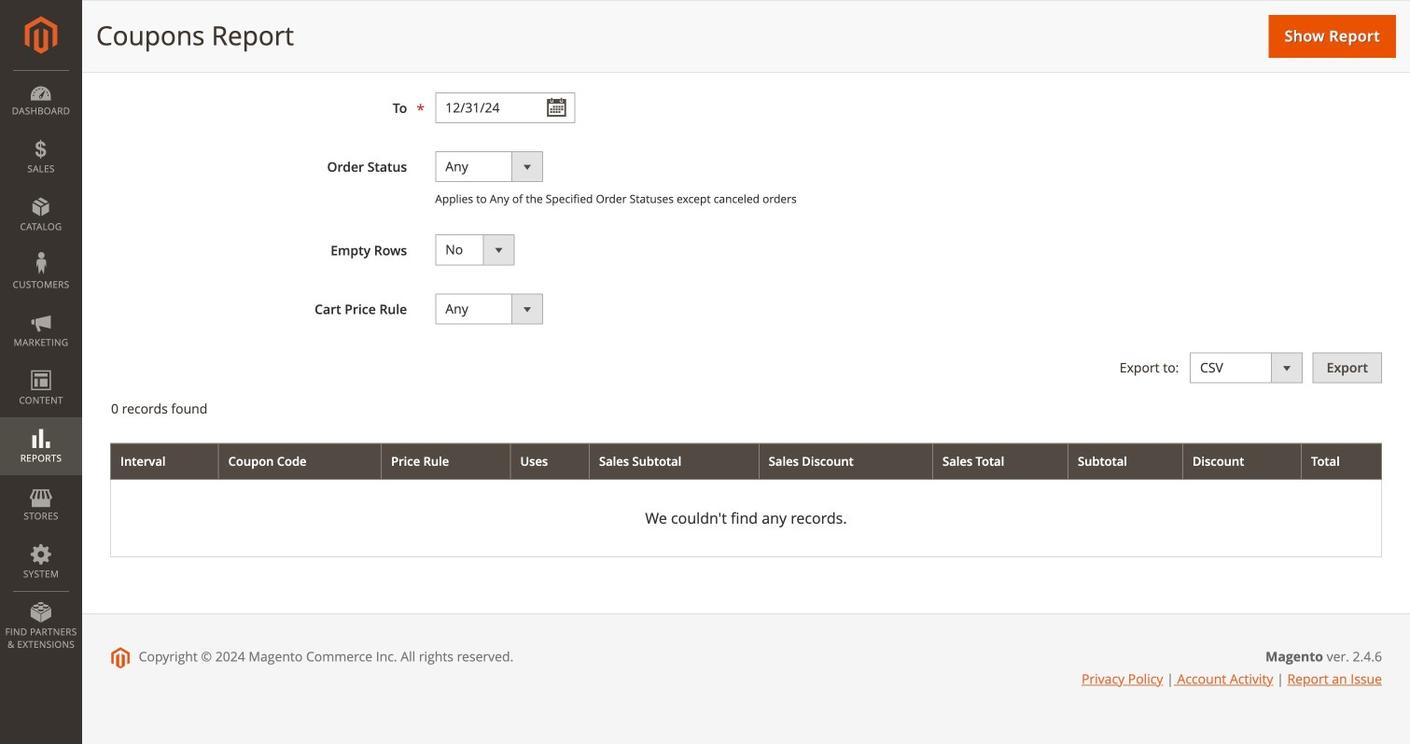 Task type: vqa. For each thing, say whether or not it's contained in the screenshot.
menu bar
yes



Task type: describe. For each thing, give the bounding box(es) containing it.
magento admin panel image
[[25, 16, 57, 54]]



Task type: locate. For each thing, give the bounding box(es) containing it.
None text field
[[435, 33, 575, 64]]

menu bar
[[0, 70, 82, 660]]

None text field
[[435, 92, 575, 123]]



